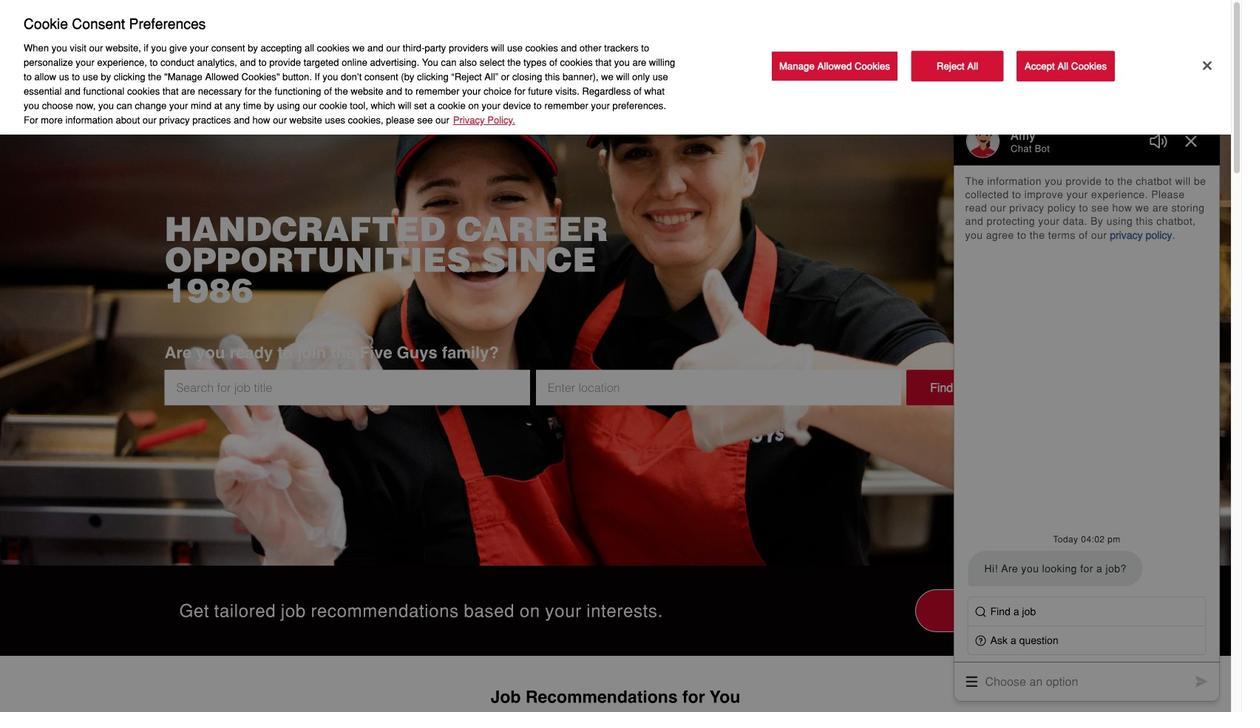 Task type: locate. For each thing, give the bounding box(es) containing it.
list
[[288, 0, 958, 53]]

list item
[[288, 0, 346, 53], [346, 0, 456, 53], [456, 0, 578, 53]]

3 list item from the left
[[456, 0, 578, 53]]



Task type: vqa. For each thing, say whether or not it's contained in the screenshot.
list item
yes



Task type: describe. For each thing, give the bounding box(es) containing it.
2 list item from the left
[[346, 0, 456, 53]]

cookie consent preferences alert dialog
[[0, 0, 1231, 135]]

1 list item from the left
[[288, 0, 346, 53]]

company logo image
[[162, 15, 288, 39]]



